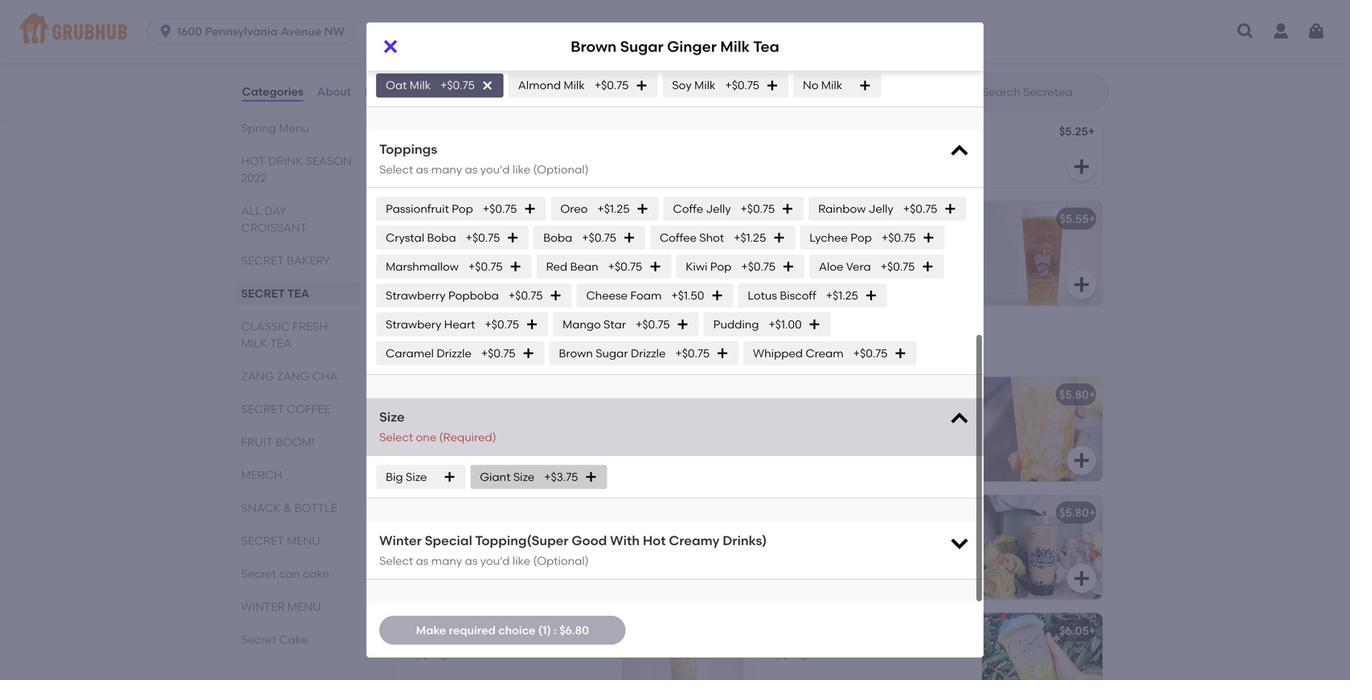 Task type: describe. For each thing, give the bounding box(es) containing it.
1 horizontal spatial cake
[[765, 388, 794, 402]]

topping not included! for peach
[[765, 235, 882, 249]]

select inside 'size select one (required)'
[[379, 431, 413, 445]]

hot
[[241, 154, 266, 168]]

with
[[610, 533, 640, 549]]

included! for blueberry
[[472, 235, 522, 249]]

+$0.75 for passionfruit pop
[[483, 202, 517, 216]]

avenue
[[281, 25, 322, 38]]

rainbow
[[819, 202, 866, 216]]

brown for +$0.75
[[559, 347, 593, 361]]

tea down "bakery"
[[287, 287, 310, 301]]

(optional) inside winter special topping(super good with hot creamy drinks) select as many as you'd like (optional)
[[533, 555, 589, 568]]

0 horizontal spatial milk
[[241, 337, 268, 350]]

mango star
[[563, 318, 626, 332]]

good
[[572, 533, 607, 549]]

+ for brown sugar ginger milk tea "image"
[[729, 388, 736, 402]]

+$1.00
[[769, 318, 802, 332]]

cheezo for cheezo osmanthus oolong tea
[[405, 126, 447, 140]]

jelly for coffe jelly
[[706, 202, 731, 216]]

about
[[317, 85, 351, 98]]

0 horizontal spatial classic fresh milk tea
[[241, 320, 328, 350]]

brown sugar ginger milk tea image
[[622, 377, 743, 482]]

you'd inside milk option select as many as you'd like (optional)
[[480, 39, 510, 53]]

topping not included! for osmanthus
[[405, 149, 522, 163]]

brown for topping not included!
[[405, 388, 440, 402]]

like inside milk option select as many as you'd like (optional)
[[513, 39, 531, 53]]

secret coffee
[[241, 403, 331, 416]]

(optional) inside toppings select as many as you'd like (optional)
[[533, 163, 589, 176]]

white peach oolong tea image
[[982, 201, 1103, 306]]

lychee
[[810, 231, 848, 245]]

1 horizontal spatial $5.25
[[1060, 125, 1088, 138]]

no milk
[[803, 79, 843, 92]]

1 vertical spatial $5.25 +
[[700, 212, 736, 226]]

popboba
[[448, 289, 499, 303]]

spring
[[241, 121, 276, 135]]

+$0.75 for oat milk
[[441, 79, 475, 92]]

foam
[[631, 289, 662, 303]]

:
[[554, 624, 557, 638]]

whipped
[[753, 347, 803, 361]]

&
[[283, 502, 292, 515]]

secret bakery
[[241, 254, 330, 268]]

1600 pennsylvania avenue nw button
[[147, 18, 362, 44]]

+$3.75
[[544, 471, 578, 484]]

topping not included! for green
[[405, 647, 522, 661]]

pudding
[[714, 318, 759, 332]]

+ for "cake milk tea" 'image'
[[1089, 388, 1096, 402]]

heart
[[444, 318, 475, 332]]

topping not included! button
[[396, 496, 743, 600]]

+ for matcha milk tea image
[[1089, 625, 1096, 638]]

star
[[604, 318, 626, 332]]

soy
[[672, 79, 692, 92]]

jasmin
[[405, 625, 446, 638]]

included! for oolong/jasmin
[[832, 31, 882, 45]]

svg image inside "1600 pennsylvania avenue nw" button
[[158, 23, 174, 39]]

coffee
[[287, 403, 331, 416]]

croissant
[[241, 221, 307, 235]]

not for oolong/jasmin
[[811, 31, 829, 45]]

select inside winter special topping(super good with hot creamy drinks) select as many as you'd like (optional)
[[379, 555, 413, 568]]

0 vertical spatial green
[[899, 8, 933, 22]]

red bean
[[546, 260, 599, 274]]

menu for secret menu
[[287, 535, 320, 548]]

giant
[[480, 471, 511, 484]]

biscoff
[[780, 289, 817, 303]]

cheezo for cheezo earl grey
[[405, 8, 447, 22]]

(optional) inside milk option select as many as you'd like (optional)
[[533, 39, 589, 53]]

1 horizontal spatial milk
[[533, 340, 576, 360]]

+$1.25 for lotus biscoff
[[826, 289, 859, 303]]

like inside toppings select as many as you'd like (optional)
[[513, 163, 531, 176]]

$6.05 + for brown sugar ginger milk tea "image"
[[700, 388, 736, 402]]

menu
[[279, 121, 309, 135]]

grey
[[474, 8, 500, 22]]

topping inside button
[[405, 529, 448, 543]]

cake
[[303, 568, 329, 581]]

cha
[[312, 370, 338, 383]]

$6.05 for brown sugar ginger milk tea "image"
[[700, 388, 729, 402]]

no
[[803, 79, 819, 92]]

merch
[[241, 469, 282, 482]]

kiwi pop
[[686, 260, 732, 274]]

0 vertical spatial brown sugar ginger milk tea
[[571, 38, 780, 55]]

0 vertical spatial brown
[[571, 38, 617, 55]]

pennsylvania
[[205, 25, 278, 38]]

secret cake
[[241, 633, 308, 647]]

0 vertical spatial ginger
[[667, 38, 717, 55]]

cake milk tea
[[765, 388, 842, 402]]

zang zang cha
[[241, 370, 338, 383]]

snack & bottle
[[241, 502, 337, 515]]

secret for secret can cake
[[241, 568, 276, 581]]

jasmin green milk tea
[[405, 625, 530, 638]]

giant size
[[480, 471, 535, 484]]

not for sugar
[[451, 411, 469, 425]]

categories button
[[241, 63, 304, 121]]

+$0.75 for strawberry popboba
[[509, 289, 543, 303]]

+$0.75 for whipped cream
[[854, 347, 888, 361]]

milk inside milk option select as many as you'd like (optional)
[[379, 18, 405, 33]]

fruit
[[241, 436, 273, 449]]

many inside toppings select as many as you'd like (optional)
[[431, 163, 462, 176]]

+$0.75 for crystal boba
[[466, 231, 500, 245]]

+$0.75 for brown sugar drizzle
[[676, 347, 710, 361]]

cheezo oolong/jasmin green
[[765, 8, 933, 22]]

+$0.75 for almond milk
[[595, 79, 629, 92]]

topping for blueberry
[[405, 235, 448, 249]]

included! for osmanthus
[[472, 149, 522, 163]]

spring menu
[[241, 121, 309, 135]]

+$0.75 for red bean
[[608, 260, 643, 274]]

+ for earl grey milk tea image
[[1089, 507, 1096, 520]]

as down earl
[[465, 39, 478, 53]]

lotus biscoff
[[748, 289, 817, 303]]

lotus
[[748, 289, 777, 303]]

2 boba from the left
[[544, 231, 573, 245]]

topping for oolong/jasmin
[[765, 31, 808, 45]]

kiwi
[[686, 260, 708, 274]]

+$1.25 for oreo
[[598, 202, 630, 216]]

+ for 'royal blueberry' image
[[729, 212, 736, 226]]

1 boba from the left
[[427, 231, 456, 245]]

almond milk
[[518, 79, 585, 92]]

caramel drizzle
[[386, 347, 472, 361]]

reviews
[[365, 85, 410, 98]]

special
[[425, 533, 472, 549]]

bottle
[[295, 502, 337, 515]]

1 horizontal spatial classic
[[392, 340, 469, 360]]

size inside 'size select one (required)'
[[379, 410, 405, 425]]

2022
[[241, 171, 267, 185]]

1 horizontal spatial classic fresh milk tea
[[392, 340, 614, 360]]

jelly for rainbow jelly
[[869, 202, 894, 216]]

+ for white peach oolong tea image
[[1089, 212, 1096, 226]]

winter special topping(super good with hot creamy drinks) select as many as you'd like (optional)
[[379, 533, 767, 568]]

make required choice (1) : $6.80
[[416, 624, 589, 638]]

0 vertical spatial sugar
[[620, 38, 664, 55]]

strawberry
[[386, 289, 446, 303]]

strawbery
[[386, 318, 442, 332]]

not for green
[[451, 647, 469, 661]]

milk option select as many as you'd like (optional)
[[379, 18, 589, 53]]

1 vertical spatial $5.25
[[700, 212, 729, 226]]

coffee shot
[[660, 231, 724, 245]]

all day croissant
[[241, 204, 307, 235]]

oat milk
[[386, 79, 431, 92]]

secret tea
[[241, 287, 310, 301]]

drinks)
[[723, 533, 767, 549]]

+$0.75 for mango star
[[636, 318, 670, 332]]

brown sugar drizzle
[[559, 347, 666, 361]]

+$0.75 for kiwi pop
[[742, 260, 776, 274]]

0 horizontal spatial classic
[[241, 320, 290, 334]]

+$0.75 for lychee pop
[[882, 231, 916, 245]]

+$1.50
[[672, 289, 705, 303]]

2 osmanthus from the left
[[765, 126, 829, 140]]

categories
[[242, 85, 304, 98]]

+$0.75 for boba
[[582, 231, 617, 245]]

1 horizontal spatial fresh
[[473, 340, 529, 360]]

as down cheezo osmanthus oolong tea
[[465, 163, 478, 176]]

aloe vera
[[819, 260, 871, 274]]

hot drink season 2022
[[241, 154, 352, 185]]

pop for passionfruit pop
[[452, 202, 473, 216]]

soy milk
[[672, 79, 716, 92]]

many inside milk option select as many as you'd like (optional)
[[431, 39, 462, 53]]

matcha milk tea image
[[982, 614, 1103, 681]]

drink
[[268, 154, 303, 168]]

+$0.75 for caramel drizzle
[[481, 347, 516, 361]]

secret menu
[[241, 535, 320, 548]]

not for peach
[[811, 235, 829, 249]]



Task type: vqa. For each thing, say whether or not it's contained in the screenshot.
tomato associated with #1 Whataburger®
no



Task type: locate. For each thing, give the bounding box(es) containing it.
cheezo earl grey
[[405, 8, 500, 22]]

0 horizontal spatial cake
[[279, 633, 308, 647]]

ginger
[[667, 38, 717, 55], [478, 388, 516, 402]]

size up big at the left bottom of page
[[379, 410, 405, 425]]

2 horizontal spatial pop
[[851, 231, 872, 245]]

1 horizontal spatial drizzle
[[631, 347, 666, 361]]

snack
[[241, 502, 281, 515]]

1 osmanthus from the left
[[450, 126, 513, 140]]

topping not included! for sugar
[[405, 411, 522, 425]]

strawbery heart
[[386, 318, 475, 332]]

sugar for topping not included!
[[443, 388, 475, 402]]

secret for secret bakery
[[241, 254, 284, 268]]

0 horizontal spatial jelly
[[706, 202, 731, 216]]

red
[[546, 260, 568, 274]]

brown down mango
[[559, 347, 593, 361]]

not for blueberry
[[451, 235, 469, 249]]

cheezo for cheezo oolong/jasmin green
[[765, 8, 807, 22]]

2 vertical spatial (optional)
[[533, 555, 589, 568]]

+$1.25 down white
[[734, 231, 766, 245]]

0 vertical spatial $5.25 +
[[1060, 125, 1095, 138]]

1 vertical spatial many
[[431, 163, 462, 176]]

zang
[[241, 370, 274, 383], [277, 370, 310, 383]]

2 jelly from the left
[[869, 202, 894, 216]]

classic fresh milk tea down heart
[[392, 340, 614, 360]]

0 horizontal spatial zang
[[241, 370, 274, 383]]

classic down strawbery heart at the left top
[[392, 340, 469, 360]]

topping for green
[[405, 647, 448, 661]]

included! for peach
[[832, 235, 882, 249]]

like inside winter special topping(super good with hot creamy drinks) select as many as you'd like (optional)
[[513, 555, 531, 568]]

0 horizontal spatial boba
[[427, 231, 456, 245]]

cake down winter menu
[[279, 633, 308, 647]]

reviews button
[[364, 63, 411, 121]]

0 horizontal spatial brown sugar ginger milk tea
[[405, 388, 563, 402]]

1 horizontal spatial green
[[899, 8, 933, 22]]

menu
[[287, 535, 320, 548], [288, 601, 321, 614]]

select left one
[[379, 431, 413, 445]]

royal blueberry
[[405, 212, 492, 226]]

jelly up shot
[[706, 202, 731, 216]]

coffe
[[673, 202, 703, 216]]

+
[[728, 6, 735, 20], [728, 125, 735, 138], [1088, 125, 1095, 138], [729, 212, 736, 226], [1089, 212, 1096, 226], [729, 388, 736, 402], [1089, 388, 1096, 402], [1089, 507, 1096, 520], [1089, 625, 1096, 638]]

0 vertical spatial fresh
[[293, 320, 328, 334]]

$6.05 +
[[700, 388, 736, 402], [1060, 625, 1096, 638]]

can
[[279, 568, 300, 581]]

2 (optional) from the top
[[533, 163, 589, 176]]

3 many from the top
[[431, 555, 462, 568]]

(optional) up 'almond milk'
[[533, 39, 589, 53]]

tea inside classic fresh milk tea
[[270, 337, 292, 350]]

1 vertical spatial green
[[448, 625, 482, 638]]

2 vertical spatial many
[[431, 555, 462, 568]]

secret down the snack at the bottom of the page
[[241, 535, 284, 548]]

milk up zang zang cha
[[241, 337, 268, 350]]

crystal
[[386, 231, 425, 245]]

(optional) up oreo
[[533, 163, 589, 176]]

4 secret from the top
[[241, 535, 284, 548]]

1 horizontal spatial jelly
[[869, 202, 894, 216]]

$6.05 for matcha milk tea image
[[1060, 625, 1089, 638]]

osmanthus
[[450, 126, 513, 140], [765, 126, 829, 140]]

+$1.25 down aloe vera
[[826, 289, 859, 303]]

green right make
[[448, 625, 482, 638]]

1 vertical spatial cake
[[279, 633, 308, 647]]

0 horizontal spatial ginger
[[478, 388, 516, 402]]

cheezo left oolong/jasmin
[[765, 8, 807, 22]]

cheezo
[[405, 8, 447, 22], [765, 8, 807, 22], [405, 126, 447, 140]]

1 secret from the top
[[241, 254, 284, 268]]

2 vertical spatial pop
[[710, 260, 732, 274]]

many
[[431, 39, 462, 53], [431, 163, 462, 176], [431, 555, 462, 568]]

toppings select as many as you'd like (optional)
[[379, 141, 589, 176]]

cake down whipped
[[765, 388, 794, 402]]

oolong for peach
[[838, 212, 879, 226]]

2 horizontal spatial size
[[513, 471, 535, 484]]

brown up 'almond milk'
[[571, 38, 617, 55]]

you'd down cheezo osmanthus oolong tea
[[480, 163, 510, 176]]

cheese
[[586, 289, 628, 303]]

osmanthus down no
[[765, 126, 829, 140]]

0 vertical spatial menu
[[287, 535, 320, 548]]

secret for secret cake
[[241, 633, 276, 647]]

select
[[379, 39, 413, 53], [379, 163, 413, 176], [379, 431, 413, 445], [379, 555, 413, 568]]

pop right kiwi
[[710, 260, 732, 274]]

1 vertical spatial you'd
[[480, 163, 510, 176]]

cheezo up toppings
[[405, 126, 447, 140]]

fresh inside classic fresh milk tea
[[293, 320, 328, 334]]

tea
[[753, 38, 780, 55], [559, 126, 578, 140], [874, 126, 894, 140], [881, 212, 901, 226], [543, 388, 563, 402], [822, 388, 842, 402], [510, 625, 530, 638]]

boba down royal blueberry
[[427, 231, 456, 245]]

nw
[[324, 25, 345, 38]]

1 drizzle from the left
[[437, 347, 472, 361]]

option
[[408, 18, 452, 33]]

about button
[[316, 63, 352, 121]]

season
[[306, 154, 352, 168]]

you'd down topping(super
[[480, 555, 510, 568]]

oolong down almond
[[516, 126, 556, 140]]

0 horizontal spatial green
[[448, 625, 482, 638]]

you'd
[[480, 39, 510, 53], [480, 163, 510, 176], [480, 555, 510, 568]]

earl
[[450, 8, 471, 22]]

0 horizontal spatial $5.25 +
[[700, 212, 736, 226]]

1 vertical spatial brown
[[559, 347, 593, 361]]

fresh down heart
[[473, 340, 529, 360]]

0 horizontal spatial +$1.25
[[598, 202, 630, 216]]

brown sugar ginger milk tea up (required)
[[405, 388, 563, 402]]

1 you'd from the top
[[480, 39, 510, 53]]

cheezo osmanthus oolong tea
[[405, 126, 578, 140]]

1 horizontal spatial $6.05 +
[[1060, 625, 1096, 638]]

as down toppings
[[416, 163, 429, 176]]

pop for lychee pop
[[851, 231, 872, 245]]

menu down bottle
[[287, 535, 320, 548]]

topping for sugar
[[405, 411, 448, 425]]

1 vertical spatial $6.05 +
[[1060, 625, 1096, 638]]

2 select from the top
[[379, 163, 413, 176]]

0 horizontal spatial size
[[379, 410, 405, 425]]

oolong up lychee pop
[[838, 212, 879, 226]]

svg image
[[766, 79, 779, 92], [859, 79, 872, 92], [524, 203, 536, 216], [636, 203, 649, 216], [944, 203, 957, 216], [623, 232, 636, 245], [923, 232, 935, 245], [782, 261, 795, 273], [712, 275, 732, 295], [1072, 275, 1092, 295], [711, 290, 724, 302], [865, 290, 878, 302], [894, 347, 907, 360], [949, 408, 971, 431], [585, 471, 598, 484], [949, 532, 971, 555], [1072, 570, 1092, 589]]

cheezo oolong/jasmin green image
[[982, 0, 1103, 102]]

1 select from the top
[[379, 39, 413, 53]]

0 horizontal spatial pop
[[452, 202, 473, 216]]

1 zang from the left
[[241, 370, 274, 383]]

0 horizontal spatial fresh
[[293, 320, 328, 334]]

1 vertical spatial secret
[[241, 633, 276, 647]]

1 jelly from the left
[[706, 202, 731, 216]]

select down winter
[[379, 555, 413, 568]]

coffee milk tea image
[[622, 496, 743, 600]]

2 vertical spatial +$1.25
[[826, 289, 859, 303]]

brown sugar ginger milk tea up soy
[[571, 38, 780, 55]]

winter
[[241, 601, 285, 614]]

like down topping(super
[[513, 555, 531, 568]]

white peach oolong tea
[[765, 212, 901, 226]]

jasmin green milk tea image
[[622, 614, 743, 681]]

size for giant size
[[513, 471, 535, 484]]

2 you'd from the top
[[480, 163, 510, 176]]

2 like from the top
[[513, 163, 531, 176]]

mango
[[563, 318, 601, 332]]

0 horizontal spatial $6.05
[[700, 388, 729, 402]]

as down winter
[[416, 555, 429, 568]]

not
[[811, 31, 829, 45], [451, 149, 469, 163], [451, 235, 469, 249], [811, 235, 829, 249], [451, 411, 469, 425], [451, 529, 469, 543], [811, 529, 829, 543], [451, 647, 469, 661], [811, 647, 829, 661]]

you'd inside winter special topping(super good with hot creamy drinks) select as many as you'd like (optional)
[[480, 555, 510, 568]]

oolong
[[516, 126, 556, 140], [831, 126, 872, 140], [838, 212, 879, 226]]

2 zang from the left
[[277, 370, 310, 383]]

boba
[[427, 231, 456, 245], [544, 231, 573, 245]]

topping for osmanthus
[[405, 149, 448, 163]]

coffee
[[660, 231, 697, 245]]

$5.25 +
[[1060, 125, 1095, 138], [700, 212, 736, 226]]

$5.25 + up shot
[[700, 212, 736, 226]]

1 horizontal spatial osmanthus
[[765, 126, 829, 140]]

cake milk tea image
[[982, 377, 1103, 482]]

1 vertical spatial like
[[513, 163, 531, 176]]

coffe jelly
[[673, 202, 731, 216]]

included! for green
[[472, 647, 522, 661]]

+$0.75 for soy milk
[[725, 79, 760, 92]]

0 horizontal spatial drizzle
[[437, 347, 472, 361]]

oreo
[[561, 202, 588, 216]]

pop right royal
[[452, 202, 473, 216]]

you'd inside toppings select as many as you'd like (optional)
[[480, 163, 510, 176]]

classic fresh milk tea
[[241, 320, 328, 350], [392, 340, 614, 360]]

+$1.25 right oreo
[[598, 202, 630, 216]]

0 vertical spatial $5.25
[[1060, 125, 1088, 138]]

2 vertical spatial like
[[513, 555, 531, 568]]

royal blueberry image
[[622, 201, 743, 306]]

1 horizontal spatial $5.25 +
[[1060, 125, 1095, 138]]

like down cheezo osmanthus oolong tea
[[513, 163, 531, 176]]

1 vertical spatial brown sugar ginger milk tea
[[405, 388, 563, 402]]

included! for sugar
[[472, 411, 522, 425]]

earl grey milk tea image
[[982, 496, 1103, 600]]

secret for secret menu
[[241, 535, 284, 548]]

aloe
[[819, 260, 844, 274]]

+$0.75 for coffe jelly
[[741, 202, 775, 216]]

1 horizontal spatial zang
[[277, 370, 310, 383]]

ginger up (required)
[[478, 388, 516, 402]]

1 vertical spatial +$1.25
[[734, 231, 766, 245]]

+$0.75 for rainbow jelly
[[903, 202, 938, 216]]

brown up 'size select one (required)' at the bottom left of the page
[[405, 388, 440, 402]]

3 select from the top
[[379, 431, 413, 445]]

select inside milk option select as many as you'd like (optional)
[[379, 39, 413, 53]]

zang left cha
[[277, 370, 310, 383]]

3 (optional) from the top
[[533, 555, 589, 568]]

many inside winter special topping(super good with hot creamy drinks) select as many as you'd like (optional)
[[431, 555, 462, 568]]

$6.05 + for matcha milk tea image
[[1060, 625, 1096, 638]]

$5.55 +
[[1060, 212, 1096, 226]]

blueberry
[[439, 212, 492, 226]]

not inside button
[[451, 529, 469, 543]]

1 horizontal spatial pop
[[710, 260, 732, 274]]

2 vertical spatial brown
[[405, 388, 440, 402]]

1 secret from the top
[[241, 568, 276, 581]]

whipped cream
[[753, 347, 844, 361]]

topping(super
[[475, 533, 569, 549]]

winter
[[379, 533, 422, 549]]

2 vertical spatial sugar
[[443, 388, 475, 402]]

0 horizontal spatial $5.25
[[700, 212, 729, 226]]

boba up "red"
[[544, 231, 573, 245]]

select down toppings
[[379, 163, 413, 176]]

royal
[[405, 212, 436, 226]]

many up passionfruit pop
[[431, 163, 462, 176]]

$5.55
[[1060, 212, 1089, 226]]

big
[[386, 471, 403, 484]]

1 vertical spatial (optional)
[[533, 163, 589, 176]]

secret
[[241, 568, 276, 581], [241, 633, 276, 647]]

1 horizontal spatial ginger
[[667, 38, 717, 55]]

sugar for +$0.75
[[596, 347, 628, 361]]

$5.25 + down search secretea search box
[[1060, 125, 1095, 138]]

like
[[513, 39, 531, 53], [513, 163, 531, 176], [513, 555, 531, 568]]

menu down cake
[[288, 601, 321, 614]]

you'd down grey
[[480, 39, 510, 53]]

make
[[416, 624, 446, 638]]

1 vertical spatial classic
[[392, 340, 469, 360]]

not for osmanthus
[[451, 149, 469, 163]]

cheese foam
[[586, 289, 662, 303]]

2 many from the top
[[431, 163, 462, 176]]

secret down secret bakery
[[241, 287, 285, 301]]

1 horizontal spatial brown sugar ginger milk tea
[[571, 38, 780, 55]]

oolong down no milk
[[831, 126, 872, 140]]

1 horizontal spatial boba
[[544, 231, 573, 245]]

milk down mango
[[533, 340, 576, 360]]

0 vertical spatial cake
[[765, 388, 794, 402]]

as
[[416, 39, 429, 53], [465, 39, 478, 53], [416, 163, 429, 176], [465, 163, 478, 176], [416, 555, 429, 568], [465, 555, 478, 568]]

topping not included! for blueberry
[[405, 235, 522, 249]]

1 like from the top
[[513, 39, 531, 53]]

peach
[[801, 212, 836, 226]]

drizzle down heart
[[437, 347, 472, 361]]

1600
[[177, 25, 202, 38]]

0 vertical spatial $6.05
[[700, 388, 729, 402]]

green right oolong/jasmin
[[899, 8, 933, 22]]

0 vertical spatial like
[[513, 39, 531, 53]]

1 many from the top
[[431, 39, 462, 53]]

topping for peach
[[765, 235, 808, 249]]

ginger up soy milk
[[667, 38, 717, 55]]

1 (optional) from the top
[[533, 39, 589, 53]]

$5.25 down search secretea search box
[[1060, 125, 1088, 138]]

select down the option
[[379, 39, 413, 53]]

topping not included! for oolong/jasmin
[[765, 31, 882, 45]]

1 vertical spatial menu
[[288, 601, 321, 614]]

2 horizontal spatial +$1.25
[[826, 289, 859, 303]]

lychee pop
[[810, 231, 872, 245]]

oolong/jasmin
[[810, 8, 896, 22]]

classic fresh milk tea up zang zang cha
[[241, 320, 328, 350]]

brown sugar ginger milk tea
[[571, 38, 780, 55], [405, 388, 563, 402]]

+$0.75 for strawbery heart
[[485, 318, 519, 332]]

secret up fruit
[[241, 403, 284, 416]]

green
[[899, 8, 933, 22], [448, 625, 482, 638]]

size right big at the left bottom of page
[[406, 471, 427, 484]]

size right "giant"
[[513, 471, 535, 484]]

1 horizontal spatial $6.05
[[1060, 625, 1089, 638]]

1 vertical spatial pop
[[851, 231, 872, 245]]

1 vertical spatial fresh
[[473, 340, 529, 360]]

3 secret from the top
[[241, 403, 284, 416]]

2 secret from the top
[[241, 287, 285, 301]]

3 you'd from the top
[[480, 555, 510, 568]]

3 like from the top
[[513, 555, 531, 568]]

2 drizzle from the left
[[631, 347, 666, 361]]

bean
[[570, 260, 599, 274]]

menu for winter menu
[[288, 601, 321, 614]]

secret down croissant
[[241, 254, 284, 268]]

0 vertical spatial (optional)
[[533, 39, 589, 53]]

0 vertical spatial secret
[[241, 568, 276, 581]]

(optional) down good
[[533, 555, 589, 568]]

crystal boba
[[386, 231, 456, 245]]

almond
[[518, 79, 561, 92]]

secret for secret tea
[[241, 287, 285, 301]]

osmanthus up toppings select as many as you'd like (optional)
[[450, 126, 513, 140]]

secret left can
[[241, 568, 276, 581]]

secret down winter
[[241, 633, 276, 647]]

cheezo left earl
[[405, 8, 447, 22]]

main navigation navigation
[[0, 0, 1351, 63]]

drizzle down foam in the left of the page
[[631, 347, 666, 361]]

1 horizontal spatial +$1.25
[[734, 231, 766, 245]]

hot
[[643, 533, 666, 549]]

tea down mango star
[[580, 340, 614, 360]]

0 vertical spatial $6.05 +
[[700, 388, 736, 402]]

$5.25 up shot
[[700, 212, 729, 226]]

secret for secret coffee
[[241, 403, 284, 416]]

1 horizontal spatial size
[[406, 471, 427, 484]]

0 vertical spatial +$1.25
[[598, 202, 630, 216]]

included! inside button
[[472, 529, 522, 543]]

strawberry popboba
[[386, 289, 499, 303]]

size for big size
[[406, 471, 427, 484]]

0 vertical spatial classic
[[241, 320, 290, 334]]

tea up zang zang cha
[[270, 337, 292, 350]]

jelly right rainbow
[[869, 202, 894, 216]]

topping not included! inside button
[[405, 529, 522, 543]]

4 select from the top
[[379, 555, 413, 568]]

rainbow jelly
[[819, 202, 894, 216]]

white
[[765, 212, 798, 226]]

0 vertical spatial many
[[431, 39, 462, 53]]

classic down secret tea
[[241, 320, 290, 334]]

milk
[[241, 337, 268, 350], [533, 340, 576, 360]]

0 vertical spatial pop
[[452, 202, 473, 216]]

1 vertical spatial sugar
[[596, 347, 628, 361]]

1600 pennsylvania avenue nw
[[177, 25, 345, 38]]

caramel
[[386, 347, 434, 361]]

+$0.75 for marshmallow
[[469, 260, 503, 274]]

shot
[[700, 231, 724, 245]]

0 horizontal spatial osmanthus
[[450, 126, 513, 140]]

2 secret from the top
[[241, 633, 276, 647]]

select inside toppings select as many as you'd like (optional)
[[379, 163, 413, 176]]

like up almond
[[513, 39, 531, 53]]

Search Secretea search field
[[981, 84, 1104, 100]]

+$0.75 for aloe vera
[[881, 260, 915, 274]]

+$0.75
[[441, 79, 475, 92], [595, 79, 629, 92], [725, 79, 760, 92], [483, 202, 517, 216], [741, 202, 775, 216], [903, 202, 938, 216], [466, 231, 500, 245], [582, 231, 617, 245], [882, 231, 916, 245], [469, 260, 503, 274], [608, 260, 643, 274], [742, 260, 776, 274], [881, 260, 915, 274], [509, 289, 543, 303], [485, 318, 519, 332], [636, 318, 670, 332], [481, 347, 516, 361], [676, 347, 710, 361], [854, 347, 888, 361]]

pop for kiwi pop
[[710, 260, 732, 274]]

passionfruit pop
[[386, 202, 473, 216]]

osmanthus oolong tea
[[765, 126, 894, 140]]

1 vertical spatial ginger
[[478, 388, 516, 402]]

+$1.25 for coffee shot
[[734, 231, 766, 245]]

passionfruit
[[386, 202, 449, 216]]

0 vertical spatial you'd
[[480, 39, 510, 53]]

many down the "special"
[[431, 555, 462, 568]]

1 vertical spatial $6.05
[[1060, 625, 1089, 638]]

many down the option
[[431, 39, 462, 53]]

oolong for osmanthus
[[516, 126, 556, 140]]

(required)
[[439, 431, 496, 445]]

pop up vera
[[851, 231, 872, 245]]

2 vertical spatial you'd
[[480, 555, 510, 568]]

as down the option
[[416, 39, 429, 53]]

fresh down secret tea
[[293, 320, 328, 334]]

as down the "special"
[[465, 555, 478, 568]]

svg image
[[1236, 22, 1256, 41], [1307, 22, 1326, 41], [158, 23, 174, 39], [381, 37, 400, 56], [712, 71, 732, 90], [1072, 71, 1092, 90], [481, 79, 494, 92], [635, 79, 648, 92], [949, 140, 971, 163], [1072, 157, 1092, 177], [782, 203, 794, 216], [507, 232, 519, 245], [773, 232, 786, 245], [509, 261, 522, 273], [649, 261, 662, 273], [922, 261, 934, 273], [549, 290, 562, 302], [526, 318, 539, 331], [677, 318, 689, 331], [808, 318, 821, 331], [522, 347, 535, 360], [716, 347, 729, 360], [712, 451, 732, 471], [1072, 451, 1092, 471], [443, 471, 456, 484], [712, 570, 732, 589]]

zang up secret coffee
[[241, 370, 274, 383]]

0 horizontal spatial $6.05 +
[[700, 388, 736, 402]]



